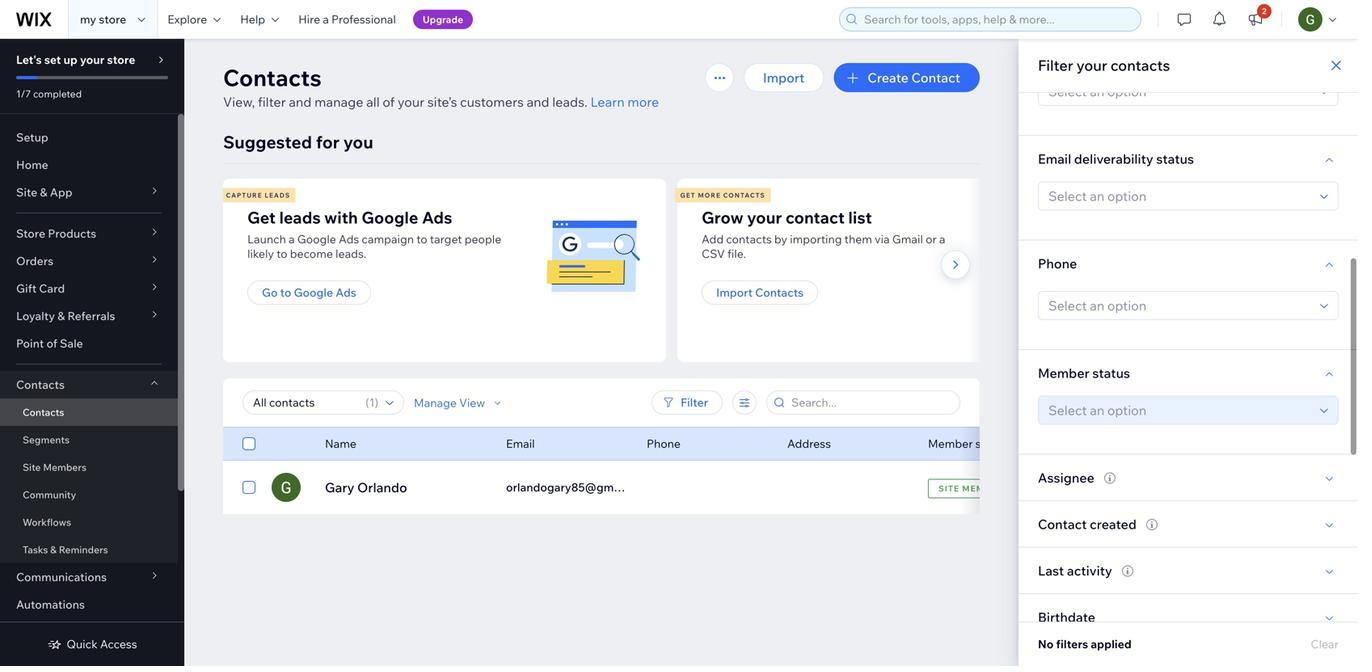 Task type: vqa. For each thing, say whether or not it's contained in the screenshot.
the Go to Google Ads button
yes



Task type: describe. For each thing, give the bounding box(es) containing it.
hire
[[299, 12, 320, 26]]

campaign
[[362, 232, 414, 246]]

create
[[868, 70, 909, 86]]

tasks & reminders
[[23, 544, 108, 556]]

3 select an option field from the top
[[1044, 292, 1316, 319]]

card
[[39, 281, 65, 296]]

sidebar element
[[0, 39, 184, 666]]

ads inside 'button'
[[336, 286, 357, 300]]

professional
[[332, 12, 396, 26]]

loyalty & referrals
[[16, 309, 115, 323]]

gmail
[[893, 232, 924, 246]]

2 vertical spatial status
[[976, 437, 1008, 451]]

site member
[[939, 484, 1004, 494]]

members
[[43, 461, 87, 474]]

last
[[1039, 563, 1065, 579]]

no
[[1039, 637, 1054, 652]]

create contact
[[868, 70, 961, 86]]

csv
[[702, 247, 725, 261]]

no filters applied
[[1039, 637, 1132, 652]]

site for site & app
[[16, 185, 37, 199]]

your inside grow your contact list add contacts by importing them via gmail or a csv file.
[[747, 207, 782, 228]]

reminders
[[59, 544, 108, 556]]

(
[[366, 396, 369, 410]]

site's
[[428, 94, 457, 110]]

import button
[[744, 63, 824, 92]]

import for import
[[763, 70, 805, 86]]

email deliverability status
[[1039, 151, 1195, 167]]

store inside sidebar element
[[107, 53, 135, 67]]

quick access
[[67, 637, 137, 652]]

1 vertical spatial status
[[1093, 365, 1131, 381]]

referrals
[[68, 309, 115, 323]]

contacts inside contacts popup button
[[16, 378, 65, 392]]

segments link
[[0, 426, 178, 454]]

hire a professional link
[[289, 0, 406, 39]]

more
[[698, 191, 721, 199]]

with
[[324, 207, 358, 228]]

applied
[[1091, 637, 1132, 652]]

grow
[[702, 207, 744, 228]]

contacts inside import contacts 'button'
[[756, 286, 804, 300]]

store products
[[16, 226, 96, 241]]

1/7 completed
[[16, 88, 82, 100]]

store
[[16, 226, 45, 241]]

gary orlando
[[325, 480, 407, 496]]

point of sale link
[[0, 330, 178, 358]]

launch
[[248, 232, 286, 246]]

0 vertical spatial store
[[99, 12, 126, 26]]

manage
[[315, 94, 364, 110]]

site for site members
[[23, 461, 41, 474]]

2 button
[[1238, 0, 1274, 39]]

setup link
[[0, 124, 178, 151]]

filters
[[1057, 637, 1089, 652]]

site & app
[[16, 185, 72, 199]]

up
[[63, 53, 78, 67]]

gary
[[325, 480, 355, 496]]

loyalty
[[16, 309, 55, 323]]

automations
[[16, 598, 85, 612]]

workflows
[[23, 516, 71, 529]]

likely
[[248, 247, 274, 261]]

add
[[702, 232, 724, 246]]

orlando
[[358, 480, 407, 496]]

contact created
[[1039, 516, 1137, 532]]

setup
[[16, 130, 48, 144]]

go to google ads button
[[248, 281, 371, 305]]

app
[[50, 185, 72, 199]]

leads
[[279, 207, 321, 228]]

site members
[[23, 461, 87, 474]]

get
[[248, 207, 276, 228]]

file.
[[728, 247, 746, 261]]

orlandogary85@gmail.com
[[506, 480, 652, 495]]

1 vertical spatial google
[[297, 232, 336, 246]]

email for email
[[506, 437, 535, 451]]

1 vertical spatial member
[[929, 437, 973, 451]]

Search... field
[[787, 391, 955, 414]]

orders button
[[0, 248, 178, 275]]

0 vertical spatial member
[[1039, 365, 1090, 381]]

manage view
[[414, 396, 485, 410]]

1 vertical spatial to
[[277, 247, 288, 261]]

2 and from the left
[[527, 94, 550, 110]]

automations link
[[0, 591, 178, 619]]

tasks & reminders link
[[0, 536, 178, 564]]

point of sale
[[16, 336, 83, 351]]

let's
[[16, 53, 42, 67]]

sale
[[60, 336, 83, 351]]

home link
[[0, 151, 178, 179]]

grow your contact list add contacts by importing them via gmail or a csv file.
[[702, 207, 946, 261]]

& for site
[[40, 185, 47, 199]]

get more contacts
[[681, 191, 766, 199]]

gary orlando image
[[272, 473, 301, 502]]

contacts inside contacts link
[[23, 406, 64, 419]]

leads
[[265, 191, 290, 199]]

0 vertical spatial to
[[417, 232, 428, 246]]

0 horizontal spatial member status
[[929, 437, 1008, 451]]



Task type: locate. For each thing, give the bounding box(es) containing it.
contacts button
[[0, 371, 178, 399]]

Select an option field
[[1044, 78, 1316, 105], [1044, 182, 1316, 210], [1044, 292, 1316, 319], [1044, 397, 1316, 424]]

loyalty & referrals button
[[0, 303, 178, 330]]

access
[[100, 637, 137, 652]]

contacts link
[[0, 399, 178, 426]]

segments
[[23, 434, 70, 446]]

for
[[316, 131, 340, 153]]

1 horizontal spatial of
[[383, 94, 395, 110]]

set
[[44, 53, 61, 67]]

2
[[1263, 6, 1267, 16]]

get leads with google ads launch a google ads campaign to target people likely to become leads.
[[248, 207, 502, 261]]

birthdate
[[1039, 609, 1096, 625]]

of inside the contacts view, filter and manage all of your site's customers and leads. learn more
[[383, 94, 395, 110]]

import contacts button
[[702, 281, 819, 305]]

import for import contacts
[[717, 286, 753, 300]]

1 horizontal spatial member status
[[1039, 365, 1131, 381]]

contacts inside the contacts view, filter and manage all of your site's customers and leads. learn more
[[223, 63, 322, 92]]

community link
[[0, 481, 178, 509]]

and right customers
[[527, 94, 550, 110]]

contacts down by
[[756, 286, 804, 300]]

1 horizontal spatial a
[[323, 12, 329, 26]]

activity
[[1068, 563, 1113, 579]]

your inside the contacts view, filter and manage all of your site's customers and leads. learn more
[[398, 94, 425, 110]]

via
[[875, 232, 890, 246]]

store right my
[[99, 12, 126, 26]]

0 horizontal spatial a
[[289, 232, 295, 246]]

0 vertical spatial google
[[362, 207, 419, 228]]

2 vertical spatial to
[[280, 286, 291, 300]]

Search for tools, apps, help & more... field
[[860, 8, 1136, 31]]

0 vertical spatial leads.
[[553, 94, 588, 110]]

a inside get leads with google ads launch a google ads campaign to target people likely to become leads.
[[289, 232, 295, 246]]

more
[[628, 94, 659, 110]]

products
[[48, 226, 96, 241]]

1 horizontal spatial email
[[1039, 151, 1072, 167]]

0 vertical spatial of
[[383, 94, 395, 110]]

go
[[262, 286, 278, 300]]

contact
[[786, 207, 845, 228]]

ads down get leads with google ads launch a google ads campaign to target people likely to become leads. on the top left of the page
[[336, 286, 357, 300]]

store
[[99, 12, 126, 26], [107, 53, 135, 67]]

contacts view, filter and manage all of your site's customers and leads. learn more
[[223, 63, 659, 110]]

of left sale
[[46, 336, 57, 351]]

status
[[1157, 151, 1195, 167], [1093, 365, 1131, 381], [976, 437, 1008, 451]]

0 horizontal spatial leads.
[[336, 247, 367, 261]]

customers
[[460, 94, 524, 110]]

to inside 'button'
[[280, 286, 291, 300]]

created
[[1090, 516, 1137, 532]]

community
[[23, 489, 76, 501]]

you
[[344, 131, 374, 153]]

home
[[16, 158, 48, 172]]

google down become
[[294, 286, 333, 300]]

deliverability
[[1075, 151, 1154, 167]]

0 horizontal spatial contacts
[[727, 232, 772, 246]]

a right or at the right top of page
[[940, 232, 946, 246]]

explore
[[168, 12, 207, 26]]

list containing get leads with google ads
[[221, 179, 1128, 362]]

tasks
[[23, 544, 48, 556]]

learn
[[591, 94, 625, 110]]

None checkbox
[[243, 434, 256, 454], [243, 478, 256, 497], [243, 434, 256, 454], [243, 478, 256, 497]]

let's set up your store
[[16, 53, 135, 67]]

1 horizontal spatial phone
[[1039, 255, 1078, 272]]

a inside grow your contact list add contacts by importing them via gmail or a csv file.
[[940, 232, 946, 246]]

orders
[[16, 254, 54, 268]]

importing
[[790, 232, 842, 246]]

0 horizontal spatial status
[[976, 437, 1008, 451]]

list
[[221, 179, 1128, 362]]

1 horizontal spatial and
[[527, 94, 550, 110]]

0 horizontal spatial import
[[717, 286, 753, 300]]

0 horizontal spatial of
[[46, 336, 57, 351]]

my
[[80, 12, 96, 26]]

google up become
[[297, 232, 336, 246]]

name
[[325, 437, 357, 451]]

leads. inside get leads with google ads launch a google ads campaign to target people likely to become leads.
[[336, 247, 367, 261]]

target
[[430, 232, 462, 246]]

ads
[[422, 207, 452, 228], [339, 232, 359, 246], [336, 286, 357, 300]]

list
[[849, 207, 873, 228]]

site
[[16, 185, 37, 199], [23, 461, 41, 474], [939, 484, 960, 494]]

)
[[375, 396, 379, 410]]

0 vertical spatial ads
[[422, 207, 452, 228]]

1 horizontal spatial status
[[1093, 365, 1131, 381]]

0 horizontal spatial contact
[[912, 70, 961, 86]]

0 vertical spatial email
[[1039, 151, 1072, 167]]

0 vertical spatial contacts
[[1111, 56, 1171, 74]]

Unsaved view field
[[248, 391, 361, 414]]

capture
[[226, 191, 263, 199]]

2 vertical spatial site
[[939, 484, 960, 494]]

gift card button
[[0, 275, 178, 303]]

them
[[845, 232, 873, 246]]

contacts inside grow your contact list add contacts by importing them via gmail or a csv file.
[[727, 232, 772, 246]]

4 select an option field from the top
[[1044, 397, 1316, 424]]

& for tasks
[[50, 544, 57, 556]]

quick
[[67, 637, 98, 652]]

my store
[[80, 12, 126, 26]]

last activity
[[1039, 563, 1113, 579]]

2 select an option field from the top
[[1044, 182, 1316, 210]]

1 and from the left
[[289, 94, 312, 110]]

1 vertical spatial site
[[23, 461, 41, 474]]

1 horizontal spatial contact
[[1039, 516, 1087, 532]]

address
[[788, 437, 831, 451]]

filter for filter
[[681, 396, 709, 410]]

1 vertical spatial leads.
[[336, 247, 367, 261]]

1 horizontal spatial filter
[[1039, 56, 1074, 74]]

ads down with
[[339, 232, 359, 246]]

store products button
[[0, 220, 178, 248]]

your inside sidebar element
[[80, 53, 105, 67]]

ads up target
[[422, 207, 452, 228]]

&
[[40, 185, 47, 199], [58, 309, 65, 323], [50, 544, 57, 556]]

0 horizontal spatial phone
[[647, 437, 681, 451]]

hire a professional
[[299, 12, 396, 26]]

a right hire
[[323, 12, 329, 26]]

to down launch
[[277, 247, 288, 261]]

of inside point of sale 'link'
[[46, 336, 57, 351]]

0 vertical spatial contact
[[912, 70, 961, 86]]

2 vertical spatial google
[[294, 286, 333, 300]]

0 vertical spatial filter
[[1039, 56, 1074, 74]]

1 vertical spatial email
[[506, 437, 535, 451]]

1 vertical spatial ads
[[339, 232, 359, 246]]

1 vertical spatial &
[[58, 309, 65, 323]]

email up "orlandogary85@gmail.com"
[[506, 437, 535, 451]]

1 horizontal spatial leads.
[[553, 94, 588, 110]]

upgrade button
[[413, 10, 473, 29]]

upgrade
[[423, 13, 464, 25]]

0 horizontal spatial filter
[[681, 396, 709, 410]]

people
[[465, 232, 502, 246]]

0 horizontal spatial &
[[40, 185, 47, 199]]

2 vertical spatial ads
[[336, 286, 357, 300]]

leads.
[[553, 94, 588, 110], [336, 247, 367, 261]]

member
[[1039, 365, 1090, 381], [929, 437, 973, 451], [963, 484, 1004, 494]]

2 vertical spatial member
[[963, 484, 1004, 494]]

member status
[[1039, 365, 1131, 381], [929, 437, 1008, 451]]

leads. down with
[[336, 247, 367, 261]]

1 select an option field from the top
[[1044, 78, 1316, 105]]

help button
[[231, 0, 289, 39]]

( 1 )
[[366, 396, 379, 410]]

suggested for you
[[223, 131, 374, 153]]

contacts down point of sale in the left of the page
[[16, 378, 65, 392]]

site for site member
[[939, 484, 960, 494]]

google inside 'button'
[[294, 286, 333, 300]]

and
[[289, 94, 312, 110], [527, 94, 550, 110]]

1 vertical spatial filter
[[681, 396, 709, 410]]

0 vertical spatial phone
[[1039, 255, 1078, 272]]

and right filter at the top left
[[289, 94, 312, 110]]

2 horizontal spatial a
[[940, 232, 946, 246]]

import contacts
[[717, 286, 804, 300]]

view
[[460, 396, 485, 410]]

& right tasks
[[50, 544, 57, 556]]

to right go
[[280, 286, 291, 300]]

workflows link
[[0, 509, 178, 536]]

contacts up filter at the top left
[[223, 63, 322, 92]]

1 vertical spatial store
[[107, 53, 135, 67]]

leads. left the learn
[[553, 94, 588, 110]]

import inside button
[[763, 70, 805, 86]]

1
[[369, 396, 375, 410]]

google up campaign at the top of page
[[362, 207, 419, 228]]

leads. inside the contacts view, filter and manage all of your site's customers and leads. learn more
[[553, 94, 588, 110]]

0 horizontal spatial and
[[289, 94, 312, 110]]

0 horizontal spatial email
[[506, 437, 535, 451]]

1 vertical spatial contacts
[[727, 232, 772, 246]]

help
[[240, 12, 265, 26]]

filter inside 'button'
[[681, 396, 709, 410]]

manage view button
[[414, 396, 505, 410]]

filter for filter your contacts
[[1039, 56, 1074, 74]]

quick access button
[[47, 637, 137, 652]]

email for email deliverability status
[[1039, 151, 1072, 167]]

store down my store
[[107, 53, 135, 67]]

2 horizontal spatial status
[[1157, 151, 1195, 167]]

create contact button
[[834, 63, 980, 92]]

get
[[681, 191, 696, 199]]

a down leads at the top
[[289, 232, 295, 246]]

2 vertical spatial &
[[50, 544, 57, 556]]

manage
[[414, 396, 457, 410]]

0 vertical spatial import
[[763, 70, 805, 86]]

suggested
[[223, 131, 312, 153]]

1 vertical spatial import
[[717, 286, 753, 300]]

import inside 'button'
[[717, 286, 753, 300]]

& right loyalty
[[58, 309, 65, 323]]

contacts up segments
[[23, 406, 64, 419]]

point
[[16, 336, 44, 351]]

learn more button
[[591, 92, 659, 112]]

0 vertical spatial member status
[[1039, 365, 1131, 381]]

1 horizontal spatial contacts
[[1111, 56, 1171, 74]]

email left deliverability
[[1039, 151, 1072, 167]]

all
[[366, 94, 380, 110]]

1 horizontal spatial import
[[763, 70, 805, 86]]

to left target
[[417, 232, 428, 246]]

& for loyalty
[[58, 309, 65, 323]]

contact inside button
[[912, 70, 961, 86]]

2 horizontal spatial &
[[58, 309, 65, 323]]

of right all
[[383, 94, 395, 110]]

0 vertical spatial &
[[40, 185, 47, 199]]

1 vertical spatial phone
[[647, 437, 681, 451]]

0 vertical spatial status
[[1157, 151, 1195, 167]]

0 vertical spatial site
[[16, 185, 37, 199]]

communications button
[[0, 564, 178, 591]]

or
[[926, 232, 937, 246]]

site & app button
[[0, 179, 178, 206]]

filter your contacts
[[1039, 56, 1171, 74]]

1 horizontal spatial &
[[50, 544, 57, 556]]

contact right create
[[912, 70, 961, 86]]

1 vertical spatial of
[[46, 336, 57, 351]]

contacts
[[1111, 56, 1171, 74], [727, 232, 772, 246]]

1 vertical spatial contact
[[1039, 516, 1087, 532]]

& left app
[[40, 185, 47, 199]]

contact
[[912, 70, 961, 86], [1039, 516, 1087, 532]]

1 vertical spatial member status
[[929, 437, 1008, 451]]

contact down assignee
[[1039, 516, 1087, 532]]

site inside popup button
[[16, 185, 37, 199]]

communications
[[16, 570, 107, 584]]



